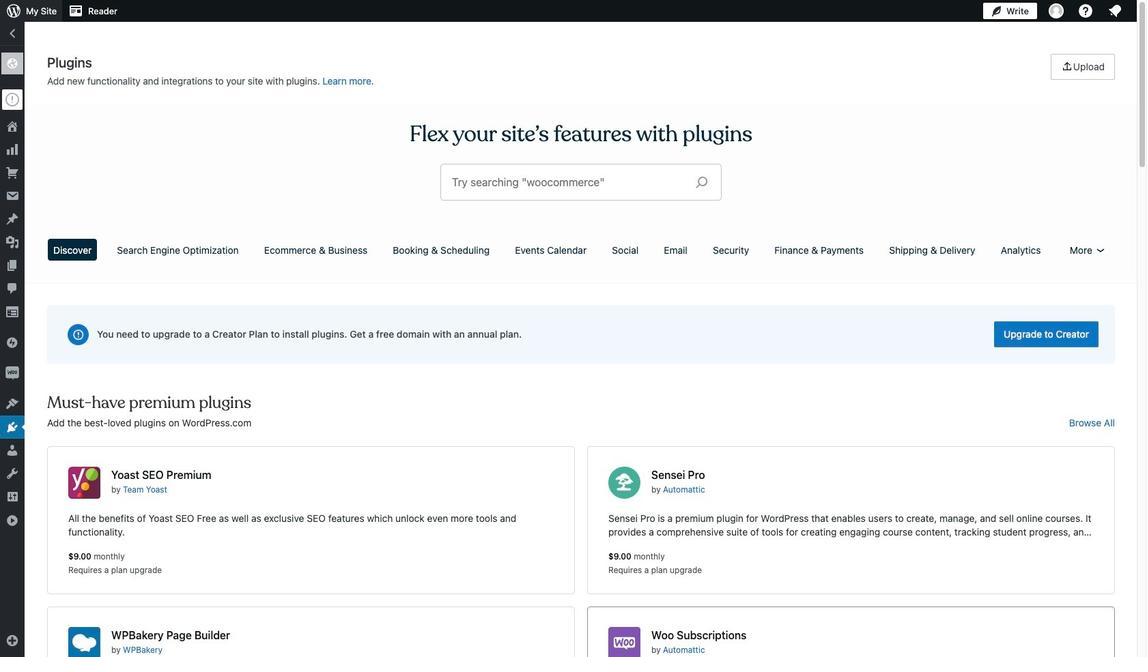 Task type: vqa. For each thing, say whether or not it's contained in the screenshot.
the bottommost img
yes



Task type: describe. For each thing, give the bounding box(es) containing it.
my profile image
[[1049, 3, 1064, 18]]

Search search field
[[452, 165, 685, 200]]

manage your notifications image
[[1107, 3, 1123, 19]]

1 img image from the top
[[5, 336, 19, 350]]



Task type: locate. For each thing, give the bounding box(es) containing it.
0 vertical spatial img image
[[5, 336, 19, 350]]

plugin icon image
[[68, 467, 100, 499], [608, 467, 640, 499], [68, 627, 100, 658], [608, 627, 640, 658]]

open search image
[[685, 173, 719, 192]]

None search field
[[441, 165, 721, 200]]

help image
[[1077, 3, 1094, 19]]

img image
[[5, 336, 19, 350], [5, 367, 19, 380]]

1 vertical spatial img image
[[5, 367, 19, 380]]

2 img image from the top
[[5, 367, 19, 380]]

main content
[[42, 54, 1120, 658]]



